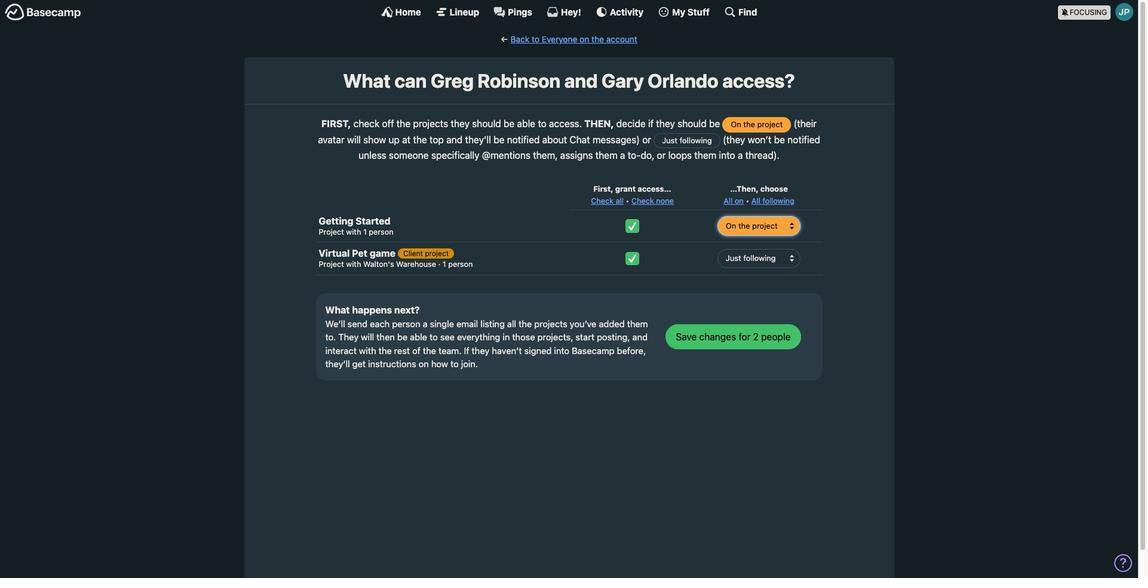 Task type: describe. For each thing, give the bounding box(es) containing it.
access?
[[723, 69, 795, 92]]

be inside '(their avatar will show up at the top and they'll be notified about chat messages)           or'
[[494, 134, 505, 145]]

activity
[[610, 6, 644, 17]]

thread).
[[746, 150, 780, 161]]

all inside first, grant access… check all • check none
[[616, 196, 624, 205]]

someone
[[389, 150, 429, 161]]

grant
[[616, 185, 636, 194]]

you've
[[570, 318, 597, 329]]

about
[[543, 134, 567, 145]]

up
[[389, 134, 400, 145]]

my stuff
[[673, 6, 710, 17]]

james peterson image
[[1116, 3, 1134, 21]]

everything
[[457, 332, 501, 343]]

find
[[739, 6, 758, 17]]

happens
[[352, 305, 392, 315]]

and inside what happens next? we'll send each person a single email listing all the projects you've added them to.                    they will then be able to see everything in those projects, start posting, and interact with the rest of the team.                   if they haven't signed into basecamp before, they'll get instructions on how to join.
[[633, 332, 648, 343]]

will inside what happens next? we'll send each person a single email listing all the projects you've added them to.                    they will then be able to see everything in those projects, start posting, and interact with the rest of the team.                   if they haven't signed into basecamp before, they'll get instructions on how to join.
[[361, 332, 374, 343]]

to-
[[628, 150, 641, 161]]

getting started project                             with 1 person
[[319, 216, 394, 236]]

before,
[[617, 345, 646, 356]]

they'll inside '(their avatar will show up at the top and they'll be notified about chat messages)           or'
[[465, 134, 491, 145]]

virtual
[[319, 248, 350, 259]]

greg
[[431, 69, 474, 92]]

pet
[[352, 248, 368, 259]]

walton's
[[363, 260, 394, 269]]

or inside '(their avatar will show up at the top and they'll be notified about chat messages)           or'
[[643, 134, 652, 145]]

the left account
[[592, 34, 604, 44]]

all inside what happens next? we'll send each person a single email listing all the projects you've added them to.                    they will then be able to see everything in those projects, start posting, and interact with the rest of the team.                   if they haven't signed into basecamp before, they'll get instructions on how to join.
[[507, 318, 517, 329]]

just following
[[662, 136, 712, 145]]

if
[[649, 119, 654, 129]]

focusing button
[[1059, 0, 1139, 23]]

hey! button
[[547, 6, 582, 18]]

client project project with walton's warehouse                             · 1 person
[[319, 249, 473, 269]]

how
[[431, 359, 448, 369]]

listing
[[481, 318, 505, 329]]

them for added
[[627, 318, 648, 329]]

first, grant access… check all • check none
[[591, 185, 674, 205]]

start
[[576, 332, 595, 343]]

to down team.
[[451, 359, 459, 369]]

added
[[599, 318, 625, 329]]

at
[[402, 134, 411, 145]]

notified inside '(their avatar will show up at the top and they'll be notified about chat messages)           or'
[[507, 134, 540, 145]]

switch accounts image
[[5, 3, 81, 22]]

gary
[[602, 69, 644, 92]]

virtual pet game
[[319, 248, 396, 259]]

2 horizontal spatial they
[[656, 119, 675, 129]]

each
[[370, 318, 390, 329]]

them for loops
[[695, 150, 717, 161]]

none
[[657, 196, 674, 205]]

specifically
[[431, 150, 480, 161]]

if
[[464, 345, 470, 356]]

all following button
[[752, 195, 795, 207]]

all on button
[[724, 195, 744, 207]]

signed
[[525, 345, 552, 356]]

haven't
[[492, 345, 522, 356]]

access…
[[638, 185, 672, 194]]

them,
[[533, 150, 558, 161]]

robinson
[[478, 69, 561, 92]]

with inside what happens next? we'll send each person a single email listing all the projects you've added them to.                    they will then be able to see everything in those projects, start posting, and interact with the rest of the team.                   if they haven't signed into basecamp before, they'll get instructions on how to join.
[[359, 345, 376, 356]]

next?
[[395, 305, 420, 315]]

pings
[[508, 6, 533, 17]]

home link
[[381, 6, 421, 18]]

choose
[[761, 185, 788, 194]]

just
[[662, 136, 678, 145]]

2 check from the left
[[632, 196, 654, 205]]

to right back
[[532, 34, 540, 44]]

can
[[395, 69, 427, 92]]

check all button
[[591, 195, 624, 207]]

1 horizontal spatial project
[[758, 120, 783, 129]]

on the project
[[731, 120, 783, 129]]

1 check from the left
[[591, 196, 614, 205]]

person inside the client project project with walton's warehouse                             · 1 person
[[448, 260, 473, 269]]

won't
[[748, 134, 772, 145]]

1 inside getting started project                             with 1 person
[[363, 227, 367, 236]]

(their
[[794, 119, 817, 129]]

orlando
[[648, 69, 719, 92]]

basecamp
[[572, 345, 615, 356]]

the right off
[[397, 119, 411, 129]]

off
[[382, 119, 394, 129]]

see
[[440, 332, 455, 343]]

1 inside the client project project with walton's warehouse                             · 1 person
[[443, 260, 446, 269]]

lineup link
[[436, 6, 479, 18]]

with for client
[[346, 260, 361, 269]]

those
[[512, 332, 535, 343]]

team.
[[439, 345, 462, 356]]

client
[[404, 249, 423, 258]]

back
[[511, 34, 530, 44]]

…then, choose all on • all following
[[724, 185, 795, 205]]

rest
[[394, 345, 410, 356]]

my stuff button
[[658, 6, 710, 18]]

instructions
[[368, 359, 416, 369]]

then
[[377, 332, 395, 343]]

0 horizontal spatial projects
[[413, 119, 448, 129]]

stuff
[[688, 6, 710, 17]]

messages)
[[593, 134, 640, 145]]

they'll inside what happens next? we'll send each person a single email listing all the projects you've added them to.                    they will then be able to see everything in those projects, start posting, and interact with the rest of the team.                   if they haven't signed into basecamp before, they'll get instructions on how to join.
[[325, 359, 350, 369]]

0 vertical spatial following
[[680, 136, 712, 145]]

single
[[430, 318, 454, 329]]

everyone
[[542, 34, 578, 44]]

1 all from the left
[[724, 196, 733, 205]]

they
[[339, 332, 359, 343]]



Task type: vqa. For each thing, say whether or not it's contained in the screenshot.
able in the What happens next? We'll send each person a single email listing all the projects you've added them to.                    They will then be able to see everything in those projects, start posting, and interact with the rest of the team.                   If they haven't signed into Basecamp before, they'll get instructions on how to join.
yes



Task type: locate. For each thing, give the bounding box(es) containing it.
1 vertical spatial or
[[657, 150, 666, 161]]

2 vertical spatial person
[[392, 318, 421, 329]]

0 horizontal spatial project
[[425, 249, 449, 258]]

or right do, at the right
[[657, 150, 666, 161]]

0 horizontal spatial 1
[[363, 227, 367, 236]]

projects
[[413, 119, 448, 129], [535, 318, 568, 329]]

• inside the …then, choose all on • all following
[[746, 196, 750, 205]]

notified down first, check off the projects they should be able to access. then, decide if they should be in the top of the page
[[507, 134, 540, 145]]

project inside the client project project with walton's warehouse                             · 1 person
[[319, 260, 344, 269]]

0 horizontal spatial they'll
[[325, 359, 350, 369]]

they inside what happens next? we'll send each person a single email listing all the projects you've added them to.                    they will then be able to see everything in those projects, start posting, and interact with the rest of the team.                   if they haven't signed into basecamp before, they'll get instructions on how to join.
[[472, 345, 490, 356]]

2 vertical spatial on
[[419, 359, 429, 369]]

1 vertical spatial into
[[554, 345, 570, 356]]

all down grant
[[616, 196, 624, 205]]

@mentions
[[482, 150, 531, 161]]

2 project from the top
[[319, 260, 344, 269]]

project for getting
[[319, 227, 344, 236]]

person down started
[[369, 227, 394, 236]]

(they won't be notified unless someone specifically @mentions them, assigns them a to-do, or loops them into a thread).
[[359, 134, 821, 161]]

1 vertical spatial able
[[410, 332, 427, 343]]

projects,
[[538, 332, 574, 343]]

1 horizontal spatial projects
[[535, 318, 568, 329]]

person down the next?
[[392, 318, 421, 329]]

them right added
[[627, 318, 648, 329]]

2 vertical spatial and
[[633, 332, 648, 343]]

0 vertical spatial they'll
[[465, 134, 491, 145]]

they'll
[[465, 134, 491, 145], [325, 359, 350, 369]]

1 vertical spatial what
[[325, 305, 350, 315]]

project inside getting started project                             with 1 person
[[319, 227, 344, 236]]

them down messages)
[[596, 150, 618, 161]]

• inside first, grant access… check all • check none
[[626, 196, 630, 205]]

0 vertical spatial or
[[643, 134, 652, 145]]

1 vertical spatial projects
[[535, 318, 568, 329]]

and
[[565, 69, 598, 92], [447, 134, 463, 145], [633, 332, 648, 343]]

be
[[504, 119, 515, 129], [709, 119, 720, 129], [494, 134, 505, 145], [775, 134, 785, 145], [397, 332, 408, 343]]

2 notified from the left
[[788, 134, 821, 145]]

←
[[501, 34, 509, 44]]

0 horizontal spatial should
[[472, 119, 501, 129]]

1 vertical spatial 1
[[443, 260, 446, 269]]

person right the ·
[[448, 260, 473, 269]]

able up of
[[410, 332, 427, 343]]

game
[[370, 248, 396, 259]]

1 vertical spatial with
[[346, 260, 361, 269]]

should up @mentions
[[472, 119, 501, 129]]

2 all from the left
[[752, 196, 761, 205]]

project up won't
[[758, 120, 783, 129]]

0 horizontal spatial or
[[643, 134, 652, 145]]

all
[[616, 196, 624, 205], [507, 318, 517, 329]]

project down getting
[[319, 227, 344, 236]]

1 horizontal spatial into
[[719, 150, 736, 161]]

with for getting
[[346, 227, 361, 236]]

2 • from the left
[[746, 196, 750, 205]]

2 horizontal spatial them
[[695, 150, 717, 161]]

with down virtual pet game
[[346, 260, 361, 269]]

decide
[[617, 119, 646, 129]]

0 vertical spatial able
[[517, 119, 536, 129]]

and inside '(their avatar will show up at the top and they'll be notified about chat messages)           or'
[[447, 134, 463, 145]]

we'll
[[325, 318, 345, 329]]

to up about
[[538, 119, 547, 129]]

1 vertical spatial will
[[361, 332, 374, 343]]

or
[[643, 134, 652, 145], [657, 150, 666, 161]]

2 horizontal spatial and
[[633, 332, 648, 343]]

1 horizontal spatial following
[[763, 196, 795, 205]]

what inside what happens next? we'll send each person a single email listing all the projects you've added them to.                    they will then be able to see everything in those projects, start posting, and interact with the rest of the team.                   if they haven't signed into basecamp before, they'll get instructions on how to join.
[[325, 305, 350, 315]]

1 horizontal spatial all
[[616, 196, 624, 205]]

interact
[[325, 345, 357, 356]]

• down grant
[[626, 196, 630, 205]]

send
[[348, 318, 368, 329]]

what up check
[[343, 69, 391, 92]]

to left see
[[430, 332, 438, 343]]

1 horizontal spatial they
[[472, 345, 490, 356]]

0 vertical spatial into
[[719, 150, 736, 161]]

2 vertical spatial with
[[359, 345, 376, 356]]

1 horizontal spatial they'll
[[465, 134, 491, 145]]

main element
[[0, 0, 1139, 23]]

into inside (they won't be notified unless someone specifically @mentions them, assigns them a to-do, or loops them into a thread).
[[719, 150, 736, 161]]

on
[[731, 120, 742, 129]]

1 vertical spatial project
[[425, 249, 449, 258]]

or up do, at the right
[[643, 134, 652, 145]]

the right at
[[413, 134, 427, 145]]

notified down (their
[[788, 134, 821, 145]]

1 vertical spatial project
[[319, 260, 344, 269]]

the right of
[[423, 345, 436, 356]]

1 right the ·
[[443, 260, 446, 269]]

able
[[517, 119, 536, 129], [410, 332, 427, 343]]

to
[[532, 34, 540, 44], [538, 119, 547, 129], [430, 332, 438, 343], [451, 359, 459, 369]]

1 notified from the left
[[507, 134, 540, 145]]

1
[[363, 227, 367, 236], [443, 260, 446, 269]]

the up those
[[519, 318, 532, 329]]

join.
[[461, 359, 478, 369]]

will inside '(their avatar will show up at the top and they'll be notified about chat messages)           or'
[[347, 134, 361, 145]]

on inside the …then, choose all on • all following
[[735, 196, 744, 205]]

them inside what happens next? we'll send each person a single email listing all the projects you've added them to.                    they will then be able to see everything in those projects, start posting, and interact with the rest of the team.                   if they haven't signed into basecamp before, they'll get instructions on how to join.
[[627, 318, 648, 329]]

check down first,
[[591, 196, 614, 205]]

a inside what happens next? we'll send each person a single email listing all the projects you've added them to.                    they will then be able to see everything in those projects, start posting, and interact with the rest of the team.                   if they haven't signed into basecamp before, they'll get instructions on how to join.
[[423, 318, 428, 329]]

0 vertical spatial on
[[580, 34, 590, 44]]

check
[[354, 119, 380, 129]]

into
[[719, 150, 736, 161], [554, 345, 570, 356]]

project
[[319, 227, 344, 236], [319, 260, 344, 269]]

the inside '(their avatar will show up at the top and they'll be notified about chat messages)           or'
[[413, 134, 427, 145]]

1 should from the left
[[472, 119, 501, 129]]

1 project from the top
[[319, 227, 344, 236]]

1 vertical spatial they'll
[[325, 359, 350, 369]]

2 horizontal spatial on
[[735, 196, 744, 205]]

loops
[[669, 150, 692, 161]]

0 vertical spatial and
[[565, 69, 598, 92]]

(their avatar will show up at the top and they'll be notified about chat messages)           or
[[318, 119, 817, 145]]

find button
[[724, 6, 758, 18]]

focusing
[[1070, 7, 1108, 16]]

0 vertical spatial projects
[[413, 119, 448, 129]]

0 horizontal spatial all
[[507, 318, 517, 329]]

unless
[[359, 150, 387, 161]]

a down (they
[[738, 150, 743, 161]]

1 horizontal spatial on
[[580, 34, 590, 44]]

check none button
[[632, 195, 674, 207]]

email
[[457, 318, 478, 329]]

1 horizontal spatial check
[[632, 196, 654, 205]]

1 vertical spatial following
[[763, 196, 795, 205]]

0 vertical spatial all
[[616, 196, 624, 205]]

0 horizontal spatial into
[[554, 345, 570, 356]]

do,
[[641, 150, 655, 161]]

0 horizontal spatial notified
[[507, 134, 540, 145]]

1 horizontal spatial should
[[678, 119, 707, 129]]

they down everything
[[472, 345, 490, 356]]

projects inside what happens next? we'll send each person a single email listing all the projects you've added them to.                    they will then be able to see everything in those projects, start posting, and interact with the rest of the team.                   if they haven't signed into basecamp before, they'll get instructions on how to join.
[[535, 318, 568, 329]]

then,
[[585, 119, 614, 129]]

1 horizontal spatial or
[[657, 150, 666, 161]]

projects up the projects,
[[535, 318, 568, 329]]

them down just following
[[695, 150, 717, 161]]

…then,
[[731, 185, 759, 194]]

first,
[[322, 119, 351, 129]]

top
[[430, 134, 444, 145]]

project for client
[[319, 260, 344, 269]]

them
[[596, 150, 618, 161], [695, 150, 717, 161], [627, 318, 648, 329]]

posting,
[[597, 332, 630, 343]]

1 horizontal spatial and
[[565, 69, 598, 92]]

·
[[438, 260, 441, 269]]

able inside what happens next? we'll send each person a single email listing all the projects you've added them to.                    they will then be able to see everything in those projects, start posting, and interact with the rest of the team.                   if they haven't signed into basecamp before, they'll get instructions on how to join.
[[410, 332, 427, 343]]

following up loops
[[680, 136, 712, 145]]

on right everyone
[[580, 34, 590, 44]]

and up "before," at the right bottom of the page
[[633, 332, 648, 343]]

0 vertical spatial what
[[343, 69, 391, 92]]

person inside what happens next? we'll send each person a single email listing all the projects you've added them to.                    they will then be able to see everything in those projects, start posting, and interact with the rest of the team.                   if they haven't signed into basecamp before, they'll get instructions on how to join.
[[392, 318, 421, 329]]

account
[[607, 34, 638, 44]]

will down check
[[347, 134, 361, 145]]

0 vertical spatial will
[[347, 134, 361, 145]]

all up in at the bottom left of page
[[507, 318, 517, 329]]

first, check off the projects they should be able to access. then, decide if they should be
[[322, 119, 723, 129]]

they'll down interact
[[325, 359, 350, 369]]

2 should from the left
[[678, 119, 707, 129]]

or inside (they won't be notified unless someone specifically @mentions them, assigns them a to-do, or loops them into a thread).
[[657, 150, 666, 161]]

0 horizontal spatial them
[[596, 150, 618, 161]]

a left to-
[[620, 150, 626, 161]]

all
[[724, 196, 733, 205], [752, 196, 761, 205]]

on down "…then," at the right
[[735, 196, 744, 205]]

getting
[[319, 216, 353, 226]]

0 horizontal spatial they
[[451, 119, 470, 129]]

0 horizontal spatial check
[[591, 196, 614, 205]]

1 horizontal spatial •
[[746, 196, 750, 205]]

1 vertical spatial all
[[507, 318, 517, 329]]

projects up top on the left
[[413, 119, 448, 129]]

None submit
[[666, 324, 801, 349]]

0 vertical spatial 1
[[363, 227, 367, 236]]

back to everyone on the account link
[[511, 34, 638, 44]]

should
[[472, 119, 501, 129], [678, 119, 707, 129]]

what for what can greg robinson and gary orlando access?
[[343, 69, 391, 92]]

following inside the …then, choose all on • all following
[[763, 196, 795, 205]]

and left the gary on the top right
[[565, 69, 598, 92]]

project inside the client project project with walton's warehouse                             · 1 person
[[425, 249, 449, 258]]

1 horizontal spatial able
[[517, 119, 536, 129]]

0 horizontal spatial able
[[410, 332, 427, 343]]

check
[[591, 196, 614, 205], [632, 196, 654, 205]]

avatar
[[318, 134, 345, 145]]

on
[[580, 34, 590, 44], [735, 196, 744, 205], [419, 359, 429, 369]]

1 vertical spatial and
[[447, 134, 463, 145]]

a left single
[[423, 318, 428, 329]]

(they
[[723, 134, 746, 145]]

with up get
[[359, 345, 376, 356]]

access.
[[549, 119, 582, 129]]

able up them,
[[517, 119, 536, 129]]

← back to everyone on the account
[[501, 34, 638, 44]]

0 horizontal spatial and
[[447, 134, 463, 145]]

assigns
[[561, 150, 593, 161]]

project down virtual
[[319, 260, 344, 269]]

they right if
[[656, 119, 675, 129]]

with down getting
[[346, 227, 361, 236]]

on down of
[[419, 359, 429, 369]]

into down the projects,
[[554, 345, 570, 356]]

the right on
[[744, 120, 756, 129]]

hey!
[[561, 6, 582, 17]]

warehouse
[[396, 260, 436, 269]]

1 horizontal spatial notified
[[788, 134, 821, 145]]

into inside what happens next? we'll send each person a single email listing all the projects you've added them to.                    they will then be able to see everything in those projects, start posting, and interact with the rest of the team.                   if they haven't signed into basecamp before, they'll get instructions on how to join.
[[554, 345, 570, 356]]

get
[[353, 359, 366, 369]]

first,
[[594, 185, 614, 194]]

1 • from the left
[[626, 196, 630, 205]]

notified inside (they won't be notified unless someone specifically @mentions them, assigns them a to-do, or loops them into a thread).
[[788, 134, 821, 145]]

2 horizontal spatial a
[[738, 150, 743, 161]]

1 vertical spatial on
[[735, 196, 744, 205]]

be inside (they won't be notified unless someone specifically @mentions them, assigns them a to-do, or loops them into a thread).
[[775, 134, 785, 145]]

what up the we'll
[[325, 305, 350, 315]]

check down access…
[[632, 196, 654, 205]]

0 horizontal spatial following
[[680, 136, 712, 145]]

1 horizontal spatial a
[[620, 150, 626, 161]]

following
[[680, 136, 712, 145], [763, 196, 795, 205]]

with inside the client project project with walton's warehouse                             · 1 person
[[346, 260, 361, 269]]

in
[[503, 332, 510, 343]]

1 horizontal spatial 1
[[443, 260, 446, 269]]

• down "…then," at the right
[[746, 196, 750, 205]]

should up just following
[[678, 119, 707, 129]]

my
[[673, 6, 686, 17]]

notified
[[507, 134, 540, 145], [788, 134, 821, 145]]

0 vertical spatial project
[[319, 227, 344, 236]]

following down choose
[[763, 196, 795, 205]]

what
[[343, 69, 391, 92], [325, 305, 350, 315]]

0 horizontal spatial on
[[419, 359, 429, 369]]

0 horizontal spatial •
[[626, 196, 630, 205]]

pings button
[[494, 6, 533, 18]]

into down (they
[[719, 150, 736, 161]]

will down send
[[361, 332, 374, 343]]

on inside what happens next? we'll send each person a single email listing all the projects you've added them to.                    they will then be able to see everything in those projects, start posting, and interact with the rest of the team.                   if they haven't signed into basecamp before, they'll get instructions on how to join.
[[419, 359, 429, 369]]

be inside what happens next? we'll send each person a single email listing all the projects you've added them to.                    they will then be able to see everything in those projects, start posting, and interact with the rest of the team.                   if they haven't signed into basecamp before, they'll get instructions on how to join.
[[397, 332, 408, 343]]

project up the ·
[[425, 249, 449, 258]]

what for what happens next? we'll send each person a single email listing all the projects you've added them to.                    they will then be able to see everything in those projects, start posting, and interact with the rest of the team.                   if they haven't signed into basecamp before, they'll get instructions on how to join.
[[325, 305, 350, 315]]

1 horizontal spatial them
[[627, 318, 648, 329]]

1 down started
[[363, 227, 367, 236]]

of
[[413, 345, 421, 356]]

0 vertical spatial person
[[369, 227, 394, 236]]

0 horizontal spatial all
[[724, 196, 733, 205]]

home
[[395, 6, 421, 17]]

chat
[[570, 134, 590, 145]]

will
[[347, 134, 361, 145], [361, 332, 374, 343]]

they'll up "specifically"
[[465, 134, 491, 145]]

they up "specifically"
[[451, 119, 470, 129]]

and up "specifically"
[[447, 134, 463, 145]]

0 vertical spatial project
[[758, 120, 783, 129]]

activity link
[[596, 6, 644, 18]]

the down then
[[379, 345, 392, 356]]

0 vertical spatial with
[[346, 227, 361, 236]]

1 vertical spatial person
[[448, 260, 473, 269]]

1 horizontal spatial all
[[752, 196, 761, 205]]

0 horizontal spatial a
[[423, 318, 428, 329]]

person inside getting started project                             with 1 person
[[369, 227, 394, 236]]

with inside getting started project                             with 1 person
[[346, 227, 361, 236]]



